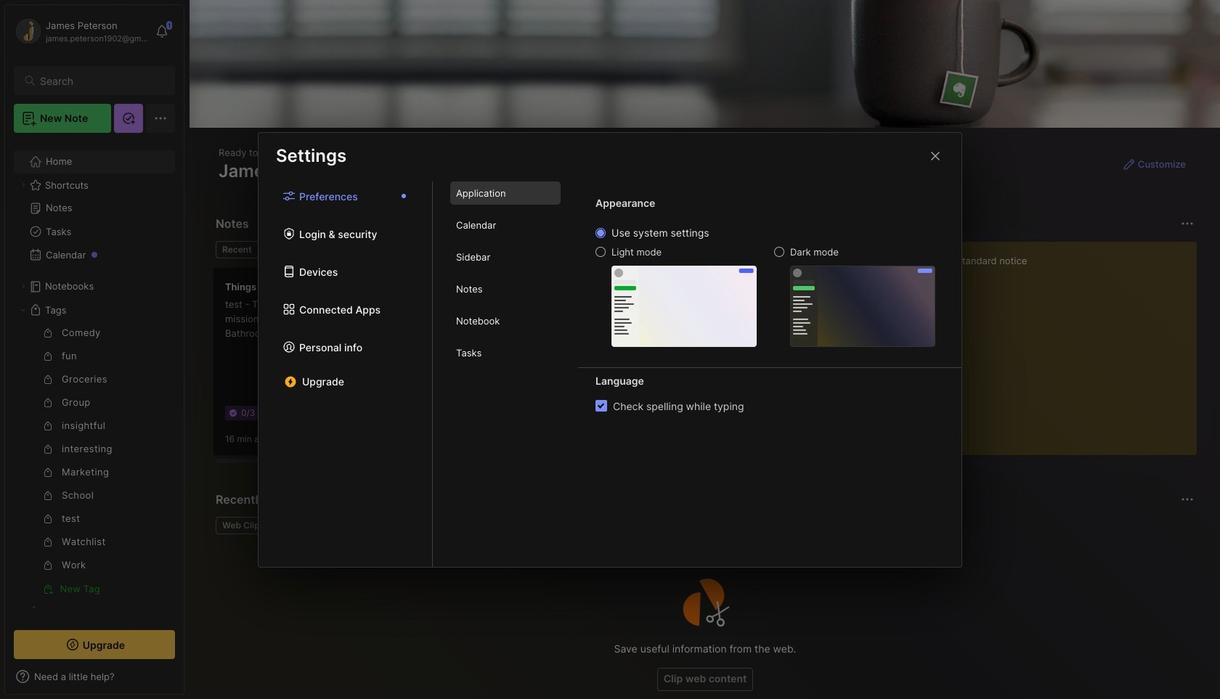 Task type: describe. For each thing, give the bounding box(es) containing it.
Start writing… text field
[[893, 242, 1196, 444]]

group inside tree
[[14, 322, 166, 601]]

close image
[[927, 147, 944, 165]]

none search field inside main element
[[40, 72, 162, 89]]

main element
[[0, 0, 189, 699]]



Task type: vqa. For each thing, say whether or not it's contained in the screenshot.
Only
no



Task type: locate. For each thing, give the bounding box(es) containing it.
group
[[14, 322, 166, 601]]

tab list
[[259, 182, 433, 567], [433, 182, 578, 567], [216, 241, 858, 259]]

tree inside main element
[[5, 142, 184, 656]]

tab
[[450, 182, 561, 205], [450, 214, 561, 237], [216, 241, 258, 259], [264, 241, 323, 259], [450, 245, 561, 269], [450, 277, 561, 301], [450, 309, 561, 333], [450, 341, 561, 365], [216, 517, 271, 535]]

row group
[[213, 267, 1220, 465]]

tree
[[5, 142, 184, 656]]

None search field
[[40, 72, 162, 89]]

Search text field
[[40, 74, 162, 88]]

None radio
[[596, 228, 606, 238], [596, 247, 606, 257], [774, 247, 784, 257], [596, 228, 606, 238], [596, 247, 606, 257], [774, 247, 784, 257]]

None checkbox
[[596, 400, 607, 412]]

expand tags image
[[19, 306, 28, 314]]

option group
[[596, 227, 935, 347]]

expand notebooks image
[[19, 283, 28, 291]]



